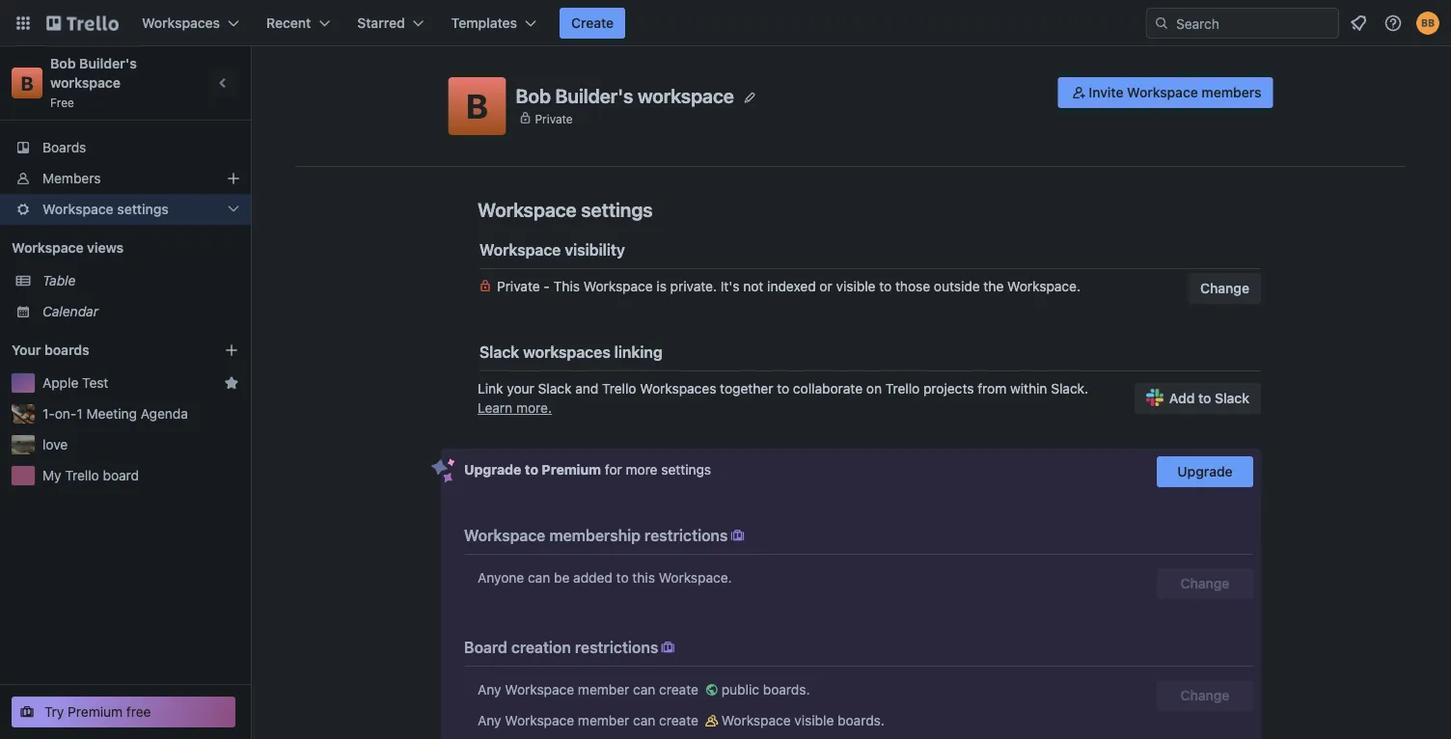 Task type: describe. For each thing, give the bounding box(es) containing it.
workspaces
[[523, 343, 611, 361]]

slack for add
[[1215, 390, 1250, 406]]

0 vertical spatial change
[[1201, 280, 1250, 296]]

try
[[44, 704, 64, 720]]

any for public boards.
[[478, 682, 501, 698]]

together
[[720, 381, 774, 397]]

1-
[[42, 406, 55, 422]]

b link
[[12, 68, 42, 98]]

create for workspace visible boards.
[[659, 713, 699, 729]]

any workspace member can create for workspace visible boards.
[[478, 713, 702, 729]]

add to slack
[[1170, 390, 1250, 406]]

love
[[42, 437, 68, 453]]

collaborate
[[793, 381, 863, 397]]

my trello board link
[[42, 466, 239, 485]]

creation
[[511, 638, 571, 657]]

slack.
[[1051, 381, 1089, 397]]

public boards.
[[722, 682, 810, 698]]

board creation restrictions
[[464, 638, 659, 657]]

upgrade to premium for more settings
[[464, 462, 711, 478]]

b for b button
[[466, 86, 488, 126]]

starred icon image
[[224, 375, 239, 391]]

workspace for bob builder's workspace
[[638, 84, 734, 107]]

add board image
[[224, 343, 239, 358]]

change link
[[1157, 680, 1254, 711]]

workspace membership restrictions
[[464, 527, 728, 545]]

1 horizontal spatial trello
[[602, 381, 637, 397]]

templates
[[451, 15, 517, 31]]

sparkle image
[[431, 458, 456, 484]]

switch to… image
[[14, 14, 33, 33]]

projects
[[924, 381, 974, 397]]

0 horizontal spatial visible
[[795, 713, 834, 729]]

more
[[626, 462, 658, 478]]

meeting
[[86, 406, 137, 422]]

2 horizontal spatial settings
[[661, 462, 711, 478]]

this
[[554, 278, 580, 294]]

members
[[1202, 84, 1262, 100]]

board
[[464, 638, 508, 657]]

members
[[42, 170, 101, 186]]

private.
[[671, 278, 717, 294]]

your
[[12, 342, 41, 358]]

workspaces inside link your slack and trello workspaces together to collaborate on trello projects from within slack. learn more.
[[640, 381, 717, 397]]

membership
[[550, 527, 641, 545]]

workspace for bob builder's workspace free
[[50, 75, 121, 91]]

to inside link your slack and trello workspaces together to collaborate on trello projects from within slack. learn more.
[[777, 381, 790, 397]]

invite workspace members
[[1089, 84, 1262, 100]]

from
[[978, 381, 1007, 397]]

try premium free button
[[12, 697, 236, 728]]

recent button
[[255, 8, 342, 39]]

apple
[[42, 375, 78, 391]]

and
[[576, 381, 599, 397]]

1 vertical spatial change
[[1181, 576, 1230, 592]]

your
[[507, 381, 535, 397]]

can for workspace visible boards.
[[633, 713, 656, 729]]

builder's for bob builder's workspace free
[[79, 55, 137, 71]]

workspaces inside popup button
[[142, 15, 220, 31]]

1
[[77, 406, 83, 422]]

search image
[[1154, 15, 1170, 31]]

upgrade for upgrade
[[1178, 464, 1233, 480]]

member for public boards.
[[578, 682, 630, 698]]

the
[[984, 278, 1004, 294]]

bob builder's workspace link
[[50, 55, 140, 91]]

workspace settings inside popup button
[[42, 201, 169, 217]]

settings inside popup button
[[117, 201, 169, 217]]

more.
[[516, 400, 552, 416]]

private - this workspace is private. it's not indexed or visible to those outside the workspace.
[[497, 278, 1081, 294]]

1 horizontal spatial workspace settings
[[478, 198, 653, 221]]

0 notifications image
[[1347, 12, 1371, 35]]

bob builder's workspace free
[[50, 55, 140, 109]]

my trello board
[[42, 468, 139, 484]]

boards
[[44, 342, 89, 358]]

those
[[896, 278, 931, 294]]

any for workspace visible boards.
[[478, 713, 501, 729]]

boards link
[[0, 132, 251, 163]]

b button
[[448, 77, 506, 135]]

bob for bob builder's workspace free
[[50, 55, 76, 71]]

1-on-1 meeting agenda link
[[42, 404, 239, 424]]

0 horizontal spatial trello
[[65, 468, 99, 484]]

workspace navigation collapse icon image
[[210, 69, 237, 97]]

templates button
[[440, 8, 548, 39]]

members link
[[0, 163, 251, 194]]

on
[[867, 381, 882, 397]]

1 horizontal spatial settings
[[581, 198, 653, 221]]

to inside add to slack link
[[1199, 390, 1212, 406]]

slack workspaces linking
[[480, 343, 663, 361]]

learn
[[478, 400, 513, 416]]

this
[[633, 570, 655, 586]]

public
[[722, 682, 760, 698]]

open information menu image
[[1384, 14, 1403, 33]]

private for private - this workspace is private. it's not indexed or visible to those outside the workspace.
[[497, 278, 540, 294]]

anyone
[[478, 570, 524, 586]]

invite
[[1089, 84, 1124, 100]]

2 vertical spatial change
[[1181, 688, 1230, 704]]

bob builder's workspace
[[516, 84, 734, 107]]

primary element
[[0, 0, 1452, 46]]

recent
[[266, 15, 311, 31]]

builder's for bob builder's workspace
[[555, 84, 634, 107]]

visibility
[[565, 241, 625, 259]]

0 horizontal spatial slack
[[480, 343, 519, 361]]

bob builder (bobbuilder40) image
[[1417, 12, 1440, 35]]

calendar
[[42, 304, 98, 319]]

to left this in the left of the page
[[616, 570, 629, 586]]

bob for bob builder's workspace
[[516, 84, 551, 107]]

your boards with 4 items element
[[12, 339, 195, 362]]

upgrade button
[[1157, 457, 1254, 487]]

workspace views
[[12, 240, 124, 256]]

added
[[573, 570, 613, 586]]

create button
[[560, 8, 626, 39]]

board
[[103, 468, 139, 484]]

slack for link
[[538, 381, 572, 397]]

workspaces button
[[130, 8, 251, 39]]



Task type: vqa. For each thing, say whether or not it's contained in the screenshot.
Enable color blind friendly mode link
no



Task type: locate. For each thing, give the bounding box(es) containing it.
workspaces up workspace navigation collapse icon
[[142, 15, 220, 31]]

1 vertical spatial visible
[[795, 713, 834, 729]]

premium inside "button"
[[68, 704, 123, 720]]

your boards
[[12, 342, 89, 358]]

or
[[820, 278, 833, 294]]

workspace.
[[1008, 278, 1081, 294], [659, 570, 732, 586]]

1 horizontal spatial bob
[[516, 84, 551, 107]]

table link
[[42, 271, 239, 291]]

love link
[[42, 435, 239, 455]]

0 vertical spatial change button
[[1189, 273, 1262, 304]]

private for private
[[535, 112, 573, 125]]

workspace inside button
[[1127, 84, 1199, 100]]

not
[[743, 278, 764, 294]]

trello right on
[[886, 381, 920, 397]]

any workspace member can create
[[478, 682, 702, 698], [478, 713, 702, 729]]

upgrade right sparkle image
[[464, 462, 522, 478]]

try premium free
[[44, 704, 151, 720]]

0 vertical spatial visible
[[836, 278, 876, 294]]

premium right "try" on the left bottom of the page
[[68, 704, 123, 720]]

0 horizontal spatial boards.
[[763, 682, 810, 698]]

1 vertical spatial builder's
[[555, 84, 634, 107]]

2 any workspace member can create from the top
[[478, 713, 702, 729]]

apple test
[[42, 375, 108, 391]]

workspace
[[1127, 84, 1199, 100], [478, 198, 577, 221], [42, 201, 114, 217], [12, 240, 84, 256], [480, 241, 561, 259], [584, 278, 653, 294], [464, 527, 546, 545], [505, 682, 574, 698], [505, 713, 574, 729], [722, 713, 791, 729]]

b down templates
[[466, 86, 488, 126]]

0 vertical spatial workspaces
[[142, 15, 220, 31]]

sm image
[[1070, 83, 1089, 102]]

2 horizontal spatial trello
[[886, 381, 920, 397]]

0 vertical spatial create
[[659, 682, 699, 698]]

create
[[571, 15, 614, 31]]

settings
[[581, 198, 653, 221], [117, 201, 169, 217], [661, 462, 711, 478]]

calendar link
[[42, 302, 239, 321]]

free
[[50, 96, 74, 109]]

builder's down create button
[[555, 84, 634, 107]]

workspace inside bob builder's workspace free
[[50, 75, 121, 91]]

1 vertical spatial member
[[578, 713, 630, 729]]

apple test link
[[42, 374, 216, 393]]

link your slack and trello workspaces together to collaborate on trello projects from within slack. learn more.
[[478, 381, 1089, 416]]

settings right more
[[661, 462, 711, 478]]

1 vertical spatial private
[[497, 278, 540, 294]]

0 horizontal spatial premium
[[68, 704, 123, 720]]

bob inside bob builder's workspace free
[[50, 55, 76, 71]]

0 vertical spatial private
[[535, 112, 573, 125]]

slack right add
[[1215, 390, 1250, 406]]

member for workspace visible boards.
[[578, 713, 630, 729]]

1 vertical spatial create
[[659, 713, 699, 729]]

to left those
[[880, 278, 892, 294]]

change button
[[1189, 273, 1262, 304], [1157, 569, 1254, 599]]

visible right or
[[836, 278, 876, 294]]

1 horizontal spatial workspace
[[638, 84, 734, 107]]

upgrade for upgrade to premium for more settings
[[464, 462, 522, 478]]

be
[[554, 570, 570, 586]]

restrictions
[[645, 527, 728, 545], [575, 638, 659, 657]]

1-on-1 meeting agenda
[[42, 406, 188, 422]]

create
[[659, 682, 699, 698], [659, 713, 699, 729]]

anyone can be added to this workspace.
[[478, 570, 732, 586]]

table
[[42, 273, 76, 289]]

1 vertical spatial boards.
[[838, 713, 885, 729]]

2 member from the top
[[578, 713, 630, 729]]

1 horizontal spatial premium
[[542, 462, 601, 478]]

2 any from the top
[[478, 713, 501, 729]]

can
[[528, 570, 550, 586], [633, 682, 656, 698], [633, 713, 656, 729]]

settings up visibility
[[581, 198, 653, 221]]

private down bob builder's workspace
[[535, 112, 573, 125]]

starred
[[357, 15, 405, 31]]

visible down public boards.
[[795, 713, 834, 729]]

trello right my
[[65, 468, 99, 484]]

workspace settings up workspace visibility
[[478, 198, 653, 221]]

any
[[478, 682, 501, 698], [478, 713, 501, 729]]

0 horizontal spatial settings
[[117, 201, 169, 217]]

1 vertical spatial any
[[478, 713, 501, 729]]

workspace
[[50, 75, 121, 91], [638, 84, 734, 107]]

1 horizontal spatial slack
[[538, 381, 572, 397]]

restrictions up this in the left of the page
[[645, 527, 728, 545]]

workspace. right the
[[1008, 278, 1081, 294]]

0 horizontal spatial workspace settings
[[42, 201, 169, 217]]

workspace down primary element
[[638, 84, 734, 107]]

workspaces down the linking
[[640, 381, 717, 397]]

workspace visibility
[[480, 241, 625, 259]]

back to home image
[[46, 8, 119, 39]]

learn more. link
[[478, 400, 552, 416]]

can for public boards.
[[633, 682, 656, 698]]

0 vertical spatial boards.
[[763, 682, 810, 698]]

builder's down back to home image
[[79, 55, 137, 71]]

0 horizontal spatial workspace
[[50, 75, 121, 91]]

workspace settings button
[[0, 194, 251, 225]]

trello right and
[[602, 381, 637, 397]]

1 vertical spatial workspace.
[[659, 570, 732, 586]]

0 horizontal spatial workspaces
[[142, 15, 220, 31]]

agenda
[[141, 406, 188, 422]]

invite workspace members button
[[1058, 77, 1274, 108]]

bob up free
[[50, 55, 76, 71]]

restrictions for board creation restrictions
[[575, 638, 659, 657]]

1 vertical spatial change button
[[1157, 569, 1254, 599]]

1 create from the top
[[659, 682, 699, 698]]

slack up more.
[[538, 381, 572, 397]]

workspaces
[[142, 15, 220, 31], [640, 381, 717, 397]]

1 horizontal spatial workspace.
[[1008, 278, 1081, 294]]

0 vertical spatial workspace.
[[1008, 278, 1081, 294]]

1 vertical spatial workspaces
[[640, 381, 717, 397]]

1 horizontal spatial visible
[[836, 278, 876, 294]]

to
[[880, 278, 892, 294], [777, 381, 790, 397], [1199, 390, 1212, 406], [525, 462, 539, 478], [616, 570, 629, 586]]

premium left for
[[542, 462, 601, 478]]

indexed
[[767, 278, 816, 294]]

0 vertical spatial any
[[478, 682, 501, 698]]

upgrade inside button
[[1178, 464, 1233, 480]]

0 vertical spatial premium
[[542, 462, 601, 478]]

2 horizontal spatial slack
[[1215, 390, 1250, 406]]

1 horizontal spatial boards.
[[838, 713, 885, 729]]

0 horizontal spatial b
[[21, 71, 33, 94]]

slack inside link your slack and trello workspaces together to collaborate on trello projects from within slack. learn more.
[[538, 381, 572, 397]]

on-
[[55, 406, 77, 422]]

2 create from the top
[[659, 713, 699, 729]]

workspace up free
[[50, 75, 121, 91]]

1 horizontal spatial b
[[466, 86, 488, 126]]

1 member from the top
[[578, 682, 630, 698]]

boards
[[42, 139, 86, 155]]

0 vertical spatial builder's
[[79, 55, 137, 71]]

is
[[657, 278, 667, 294]]

slack
[[480, 343, 519, 361], [538, 381, 572, 397], [1215, 390, 1250, 406]]

0 vertical spatial restrictions
[[645, 527, 728, 545]]

workspace settings
[[478, 198, 653, 221], [42, 201, 169, 217]]

add to slack link
[[1135, 383, 1262, 414]]

any workspace member can create for public boards.
[[478, 682, 702, 698]]

to right add
[[1199, 390, 1212, 406]]

1 vertical spatial premium
[[68, 704, 123, 720]]

views
[[87, 240, 124, 256]]

sm image
[[728, 526, 748, 545], [659, 638, 678, 657], [702, 680, 722, 700], [702, 711, 722, 731]]

1 vertical spatial restrictions
[[575, 638, 659, 657]]

add
[[1170, 390, 1195, 406]]

bob
[[50, 55, 76, 71], [516, 84, 551, 107]]

private left "-"
[[497, 278, 540, 294]]

0 vertical spatial bob
[[50, 55, 76, 71]]

b for the 'b' link
[[21, 71, 33, 94]]

to right together
[[777, 381, 790, 397]]

b inside b button
[[466, 86, 488, 126]]

b
[[21, 71, 33, 94], [466, 86, 488, 126]]

upgrade down add to slack link
[[1178, 464, 1233, 480]]

restrictions for workspace membership restrictions
[[645, 527, 728, 545]]

for
[[605, 462, 622, 478]]

restrictions down anyone can be added to this workspace.
[[575, 638, 659, 657]]

b down switch to… image
[[21, 71, 33, 94]]

slack up link
[[480, 343, 519, 361]]

trello
[[602, 381, 637, 397], [886, 381, 920, 397], [65, 468, 99, 484]]

it's
[[721, 278, 740, 294]]

link
[[478, 381, 503, 397]]

workspace visible boards.
[[722, 713, 885, 729]]

1 vertical spatial can
[[633, 682, 656, 698]]

builder's inside bob builder's workspace free
[[79, 55, 137, 71]]

-
[[544, 278, 550, 294]]

settings down members link at the top left of the page
[[117, 201, 169, 217]]

0 horizontal spatial upgrade
[[464, 462, 522, 478]]

starred button
[[346, 8, 436, 39]]

member
[[578, 682, 630, 698], [578, 713, 630, 729]]

b inside the 'b' link
[[21, 71, 33, 94]]

builder's
[[79, 55, 137, 71], [555, 84, 634, 107]]

1 vertical spatial bob
[[516, 84, 551, 107]]

change
[[1201, 280, 1250, 296], [1181, 576, 1230, 592], [1181, 688, 1230, 704]]

create for public boards.
[[659, 682, 699, 698]]

1 horizontal spatial builder's
[[555, 84, 634, 107]]

bob right b button
[[516, 84, 551, 107]]

to down more.
[[525, 462, 539, 478]]

upgrade
[[464, 462, 522, 478], [1178, 464, 1233, 480]]

test
[[82, 375, 108, 391]]

0 horizontal spatial builder's
[[79, 55, 137, 71]]

Search field
[[1170, 9, 1339, 38]]

0 horizontal spatial bob
[[50, 55, 76, 71]]

1 horizontal spatial workspaces
[[640, 381, 717, 397]]

1 any workspace member can create from the top
[[478, 682, 702, 698]]

workspace inside popup button
[[42, 201, 114, 217]]

1 horizontal spatial upgrade
[[1178, 464, 1233, 480]]

1 vertical spatial any workspace member can create
[[478, 713, 702, 729]]

outside
[[934, 278, 980, 294]]

2 vertical spatial can
[[633, 713, 656, 729]]

linking
[[615, 343, 663, 361]]

0 vertical spatial any workspace member can create
[[478, 682, 702, 698]]

0 horizontal spatial workspace.
[[659, 570, 732, 586]]

within
[[1011, 381, 1048, 397]]

workspace settings down members link at the top left of the page
[[42, 201, 169, 217]]

1 any from the top
[[478, 682, 501, 698]]

boards.
[[763, 682, 810, 698], [838, 713, 885, 729]]

workspace. right this in the left of the page
[[659, 570, 732, 586]]

0 vertical spatial can
[[528, 570, 550, 586]]

free
[[126, 704, 151, 720]]

0 vertical spatial member
[[578, 682, 630, 698]]



